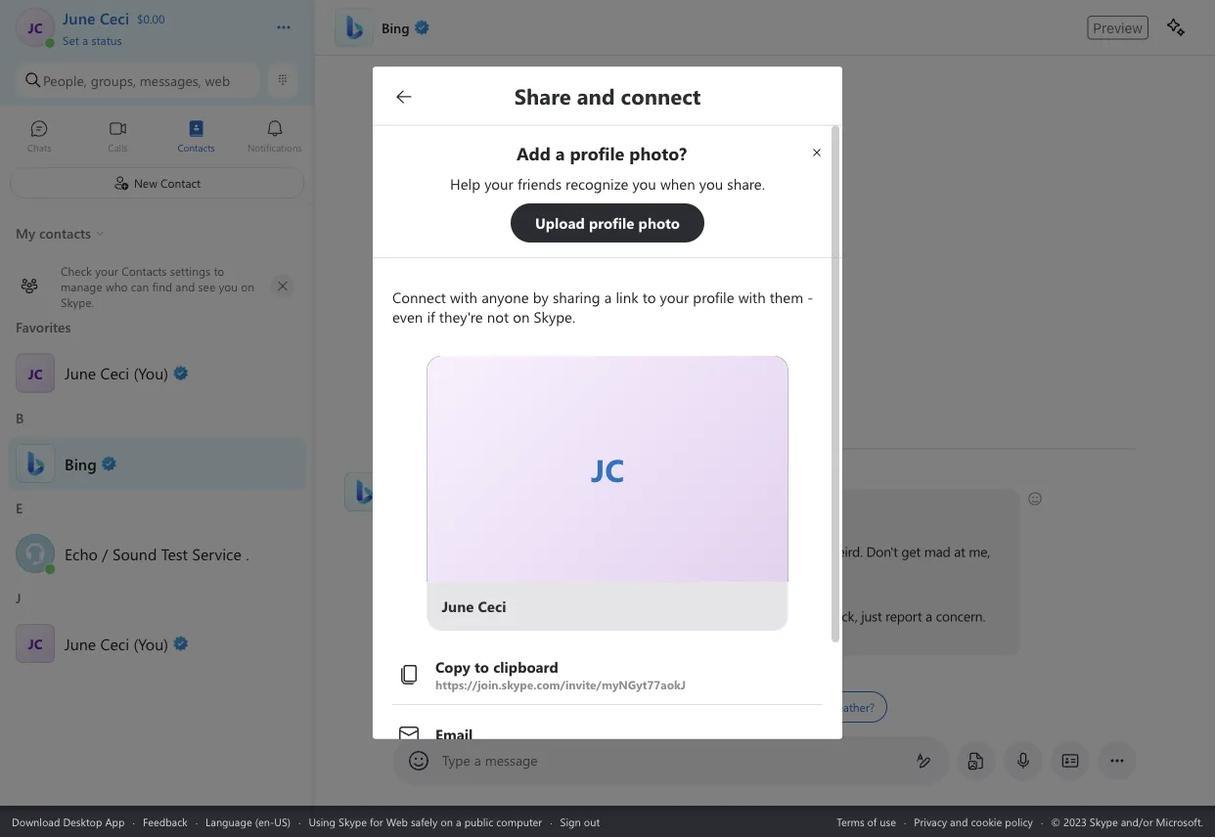 Task type: describe. For each thing, give the bounding box(es) containing it.
echo / sound test service .
[[65, 543, 249, 564]]

give
[[752, 607, 776, 625]]

1 vertical spatial get
[[504, 564, 523, 582]]

want inside the . and if you want to give me feedback, just report a concern. (openhands)
[[704, 607, 732, 625]]

web
[[386, 815, 408, 829]]

/
[[102, 543, 108, 564]]

what's the weather?
[[772, 700, 875, 715]]

june for favorites group
[[65, 363, 96, 384]]

discover
[[426, 701, 473, 714]]

https://join.skype.com/invite/myngyt77aokj
[[435, 676, 686, 692]]

you inside the . and if you want to give me feedback, just report a concern. (openhands)
[[678, 607, 700, 625]]

june for j group
[[65, 633, 96, 654]]

b group
[[0, 403, 314, 493]]

8:21
[[422, 472, 444, 487]]

tell
[[669, 700, 686, 715]]

terms of use
[[837, 815, 896, 829]]

privacy and cookie policy link
[[914, 815, 1033, 829]]

echo
[[65, 543, 98, 564]]

mad
[[924, 543, 951, 561]]

i'm an ai preview, so i'm still learning. sometimes i might say something weird. don't get mad at me, i'm just trying to get better! if you want to start over, type
[[404, 543, 994, 625]]

and
[[640, 607, 664, 625]]

(you) for j group
[[134, 633, 168, 654]]

groups,
[[91, 71, 136, 89]]

want inside i'm an ai preview, so i'm still learning. sometimes i might say something weird. don't get mad at me, i'm just trying to get better! if you want to start over, type
[[441, 607, 469, 625]]

0 horizontal spatial i
[[559, 500, 562, 518]]

type
[[442, 752, 471, 770]]

(you) for favorites group
[[134, 363, 168, 384]]

ceci for j group
[[100, 633, 129, 654]]

(smileeyes)
[[664, 498, 728, 516]]

using skype for web safely on a public computer
[[309, 815, 542, 829]]

safely
[[411, 815, 438, 829]]

june ceci (you) for j group
[[65, 633, 168, 654]]

computer
[[496, 815, 542, 829]]

me inside button
[[689, 700, 705, 715]]

messages,
[[140, 71, 201, 89]]

weird.
[[828, 543, 863, 561]]

bing inside list item
[[65, 453, 97, 474]]

. inside the . and if you want to give me feedback, just report a concern. (openhands)
[[634, 607, 637, 625]]

sound
[[112, 543, 157, 564]]

us)
[[274, 815, 291, 829]]

app
[[105, 815, 125, 829]]

tell me a joke button
[[657, 692, 751, 723]]

an
[[426, 543, 440, 561]]

privacy
[[914, 815, 947, 829]]

favorites group
[[0, 312, 314, 403]]

better!
[[527, 564, 566, 582]]

can
[[535, 500, 555, 518]]

a right on
[[456, 815, 462, 829]]

for
[[370, 815, 383, 829]]

hey,
[[404, 500, 429, 518]]

terms of use link
[[837, 815, 896, 829]]

set a status
[[63, 32, 122, 47]]

inspire
[[580, 700, 614, 715]]

if
[[668, 607, 675, 625]]

say
[[740, 543, 759, 561]]

preview
[[1093, 19, 1143, 35]]

trying
[[450, 564, 485, 582]]

am
[[447, 472, 465, 487]]

might
[[702, 543, 736, 561]]

start
[[488, 607, 515, 625]]

magic
[[513, 701, 546, 714]]

terms
[[837, 815, 865, 829]]

people, groups, messages, web
[[43, 71, 230, 89]]

cookie
[[971, 815, 1002, 829]]

me!
[[617, 700, 636, 715]]

policy
[[1005, 815, 1033, 829]]

bing,
[[393, 472, 419, 487]]

me inside the . and if you want to give me feedback, just report a concern. (openhands)
[[779, 607, 798, 625]]

tell me a joke
[[669, 700, 739, 715]]

over,
[[518, 607, 546, 625]]

message
[[485, 752, 538, 770]]

just inside i'm an ai preview, so i'm still learning. sometimes i might say something weird. don't get mad at me, i'm just trying to get better! if you want to start over, type
[[426, 564, 446, 582]]

the
[[809, 700, 826, 715]]

privacy and cookie policy
[[914, 815, 1033, 829]]

concern.
[[936, 607, 986, 625]]

1 horizontal spatial you
[[595, 500, 616, 518]]

on
[[441, 815, 453, 829]]

inspire me!
[[580, 700, 636, 715]]

language (en-us) link
[[206, 815, 291, 829]]

i inside i'm an ai preview, so i'm still learning. sometimes i might say something weird. don't get mad at me, i'm just trying to get better! if you want to start over, type
[[695, 543, 698, 561]]

learning.
[[572, 543, 622, 561]]

inspire me! button
[[567, 692, 649, 723]]

is
[[457, 500, 466, 518]]

still
[[549, 543, 568, 561]]

test
[[161, 543, 188, 564]]

0 horizontal spatial to
[[473, 607, 485, 625]]



Task type: vqa. For each thing, say whether or not it's contained in the screenshot.
gym
no



Task type: locate. For each thing, give the bounding box(es) containing it.
0 horizontal spatial me
[[689, 700, 705, 715]]

of
[[868, 815, 877, 829]]

you
[[595, 500, 616, 518], [415, 607, 437, 625], [678, 607, 700, 625]]

public
[[464, 815, 493, 829]]

1 horizontal spatial i
[[695, 543, 698, 561]]

. inside e group
[[246, 543, 249, 564]]

want left give
[[704, 607, 732, 625]]

this
[[433, 500, 453, 518]]

june ceci (you) for favorites group
[[65, 363, 168, 384]]

1 vertical spatial ceci
[[100, 633, 129, 654]]

i'm right so
[[527, 543, 545, 561]]

bing, 8:21 am
[[393, 472, 465, 487]]

want
[[441, 607, 469, 625], [704, 607, 732, 625]]

ceci up b group at the left
[[100, 363, 129, 384]]

1 horizontal spatial bing
[[469, 500, 497, 518]]

1 june from the top
[[65, 363, 96, 384]]

0 horizontal spatial .
[[246, 543, 249, 564]]

i'm up "if"
[[404, 564, 422, 582]]

1 vertical spatial .
[[634, 607, 637, 625]]

language (en-us)
[[206, 815, 291, 829]]

0 vertical spatial just
[[426, 564, 446, 582]]

june
[[65, 363, 96, 384], [65, 633, 96, 654]]

i left might
[[695, 543, 698, 561]]

a inside the . and if you want to give me feedback, just report a concern. (openhands)
[[926, 607, 933, 625]]

2 june from the top
[[65, 633, 96, 654]]

june ceci (you) inside j group
[[65, 633, 168, 654]]

1 vertical spatial bing
[[469, 500, 497, 518]]

bing right is
[[469, 500, 497, 518]]

june ceci (you) up b group at the left
[[65, 363, 168, 384]]

get
[[902, 543, 921, 561], [504, 564, 523, 582]]

a right set
[[82, 32, 88, 47]]

1 (you) from the top
[[134, 363, 168, 384]]

and
[[950, 815, 968, 829]]

0 horizontal spatial you
[[415, 607, 437, 625]]

a right type on the bottom left of page
[[474, 752, 481, 770]]

sometimes
[[626, 543, 691, 561]]

(you) inside favorites group
[[134, 363, 168, 384]]

0 vertical spatial ceci
[[100, 363, 129, 384]]

sign
[[560, 815, 581, 829]]

type
[[549, 607, 575, 625]]

me
[[779, 607, 798, 625], [689, 700, 705, 715]]

hey, this is bing ! how can i help you today?
[[404, 500, 662, 518]]

1 horizontal spatial want
[[704, 607, 732, 625]]

1 horizontal spatial to
[[488, 564, 500, 582]]

to
[[488, 564, 500, 582], [473, 607, 485, 625], [736, 607, 748, 625]]

ceci for favorites group
[[100, 363, 129, 384]]

to left start
[[473, 607, 485, 625]]

2 want from the left
[[704, 607, 732, 625]]

a right report at the bottom
[[926, 607, 933, 625]]

june ceci (you) down /
[[65, 633, 168, 654]]

ceci inside favorites group
[[100, 363, 129, 384]]

ai
[[444, 543, 456, 561]]

me right tell
[[689, 700, 705, 715]]

so
[[510, 543, 524, 561]]

ceci
[[100, 363, 129, 384], [100, 633, 129, 654]]

download desktop app
[[12, 815, 125, 829]]

(you)
[[134, 363, 168, 384], [134, 633, 168, 654]]

2 ceci from the top
[[100, 633, 129, 654]]

desktop
[[63, 815, 102, 829]]

you inside i'm an ai preview, so i'm still learning. sometimes i might say something weird. don't get mad at me, i'm just trying to get better! if you want to start over, type
[[415, 607, 437, 625]]

1 vertical spatial june
[[65, 633, 96, 654]]

to inside the . and if you want to give me feedback, just report a concern. (openhands)
[[736, 607, 748, 625]]

status
[[91, 32, 122, 47]]

language
[[206, 815, 252, 829]]

1 horizontal spatial get
[[902, 543, 921, 561]]

service
[[192, 543, 241, 564]]

today?
[[620, 500, 659, 518]]

how
[[504, 500, 531, 518]]

. right service
[[246, 543, 249, 564]]

1 want from the left
[[441, 607, 469, 625]]

1 june ceci (you) from the top
[[65, 363, 168, 384]]

something
[[762, 543, 825, 561]]

me,
[[969, 543, 990, 561]]

1 horizontal spatial me
[[779, 607, 798, 625]]

web
[[205, 71, 230, 89]]

skype
[[339, 815, 367, 829]]

set
[[63, 32, 79, 47]]

1 horizontal spatial .
[[634, 607, 637, 625]]

(you) up b group at the left
[[134, 363, 168, 384]]

download desktop app link
[[12, 815, 125, 829]]

ceci down /
[[100, 633, 129, 654]]

0 vertical spatial june ceci (you)
[[65, 363, 168, 384]]

bing, selected. list item
[[0, 437, 314, 491]]

help
[[566, 500, 591, 518]]

just inside the . and if you want to give me feedback, just report a concern. (openhands)
[[861, 607, 882, 625]]

june inside favorites group
[[65, 363, 96, 384]]

(openhands)
[[406, 627, 480, 645]]

2 horizontal spatial you
[[678, 607, 700, 625]]

!
[[497, 500, 500, 518]]

a inside 'button'
[[82, 32, 88, 47]]

feedback
[[143, 815, 188, 829]]

e group
[[0, 493, 314, 583]]

you right "if"
[[415, 607, 437, 625]]

1 vertical spatial me
[[689, 700, 705, 715]]

set a status button
[[63, 27, 256, 47]]

people, groups, messages, web button
[[16, 63, 259, 98]]

just left report at the bottom
[[861, 607, 882, 625]]

a left joke
[[708, 700, 714, 715]]

i
[[559, 500, 562, 518], [695, 543, 698, 561]]

2 horizontal spatial to
[[736, 607, 748, 625]]

1 ceci from the top
[[100, 363, 129, 384]]

ceci inside j group
[[100, 633, 129, 654]]

0 vertical spatial bing
[[65, 453, 97, 474]]

j group
[[0, 583, 314, 673]]

. left and
[[634, 607, 637, 625]]

bing
[[65, 453, 97, 474], [469, 500, 497, 518]]

.
[[246, 543, 249, 564], [634, 607, 637, 625]]

using
[[309, 815, 336, 829]]

0 vertical spatial .
[[246, 543, 249, 564]]

0 vertical spatial get
[[902, 543, 921, 561]]

i'm
[[404, 543, 422, 561], [527, 543, 545, 561], [404, 564, 422, 582]]

people,
[[43, 71, 87, 89]]

to down preview, on the left of page
[[488, 564, 500, 582]]

june ceci (you) inside favorites group
[[65, 363, 168, 384]]

tab list
[[0, 111, 314, 164]]

0 vertical spatial (you)
[[134, 363, 168, 384]]

1 vertical spatial (you)
[[134, 633, 168, 654]]

i right can
[[559, 500, 562, 518]]

feedback,
[[801, 607, 858, 625]]

just down an
[[426, 564, 446, 582]]

sign out
[[560, 815, 600, 829]]

just
[[426, 564, 446, 582], [861, 607, 882, 625]]

what's
[[772, 700, 806, 715]]

0 horizontal spatial want
[[441, 607, 469, 625]]

report
[[886, 607, 922, 625]]

a inside button
[[708, 700, 714, 715]]

0 horizontal spatial bing
[[65, 453, 97, 474]]

i'm left an
[[404, 543, 422, 561]]

0 horizontal spatial just
[[426, 564, 446, 582]]

preview,
[[459, 543, 507, 561]]

. and if you want to give me feedback, just report a concern. (openhands)
[[406, 607, 989, 645]]

Type a message text field
[[443, 752, 900, 771]]

you right if
[[678, 607, 700, 625]]

feedback link
[[143, 815, 188, 829]]

sign out link
[[560, 815, 600, 829]]

0 vertical spatial june
[[65, 363, 96, 384]]

to left give
[[736, 607, 748, 625]]

june inside j group
[[65, 633, 96, 654]]

1 horizontal spatial just
[[861, 607, 882, 625]]

want up (openhands)
[[441, 607, 469, 625]]

1 vertical spatial june ceci (you)
[[65, 633, 168, 654]]

2 (you) from the top
[[134, 633, 168, 654]]

me right give
[[779, 607, 798, 625]]

(you) inside j group
[[134, 633, 168, 654]]

0 vertical spatial i
[[559, 500, 562, 518]]

2 june ceci (you) from the top
[[65, 633, 168, 654]]

0 horizontal spatial get
[[504, 564, 523, 582]]

0 vertical spatial me
[[779, 607, 798, 625]]

type a message
[[442, 752, 538, 770]]

using skype for web safely on a public computer link
[[309, 815, 542, 829]]

out
[[584, 815, 600, 829]]

what's the weather? button
[[759, 692, 888, 723]]

use
[[880, 815, 896, 829]]

get left mad
[[902, 543, 921, 561]]

1 vertical spatial i
[[695, 543, 698, 561]]

https://join.skype.com/invite/myngyt77aokj button
[[397, 645, 823, 704]]

1 vertical spatial just
[[861, 607, 882, 625]]

weather?
[[829, 700, 875, 715]]

(you) down echo / sound test service .
[[134, 633, 168, 654]]

you right the help
[[595, 500, 616, 518]]

discover bing's magic
[[426, 701, 546, 714]]

bing's
[[476, 701, 510, 714]]

get down so
[[504, 564, 523, 582]]

bing up echo
[[65, 453, 97, 474]]



